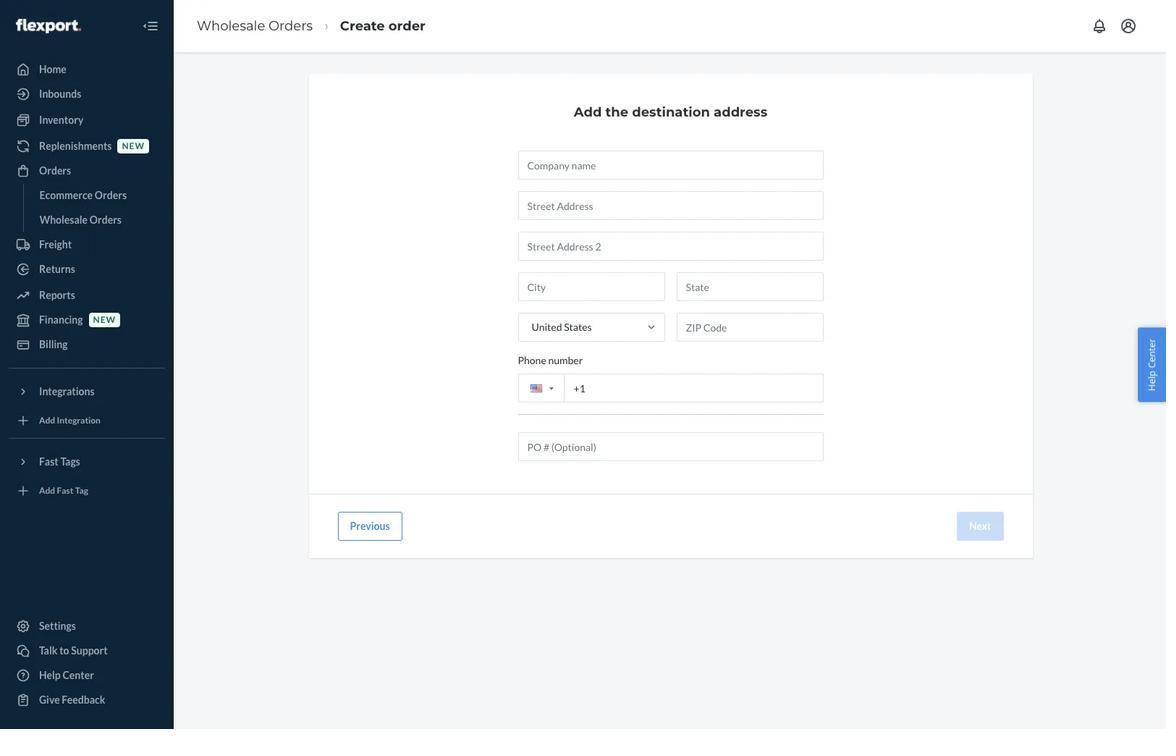 Task type: describe. For each thing, give the bounding box(es) containing it.
ecommerce
[[39, 189, 93, 201]]

integrations
[[39, 385, 95, 398]]

add fast tag
[[39, 486, 88, 497]]

fast tags button
[[9, 451, 165, 474]]

0 horizontal spatial wholesale orders link
[[32, 209, 165, 232]]

order
[[389, 18, 426, 34]]

inventory
[[39, 114, 84, 126]]

1 (702) 123-4567 telephone field
[[518, 374, 824, 403]]

give
[[39, 694, 60, 706]]

talk
[[39, 645, 58, 657]]

wholesale orders inside breadcrumbs navigation
[[197, 18, 313, 34]]

1 vertical spatial wholesale orders
[[39, 214, 122, 226]]

add for add the destination address
[[574, 104, 602, 120]]

orders down the orders link
[[95, 189, 127, 201]]

feedback
[[62, 694, 105, 706]]

freight link
[[9, 233, 165, 256]]

united states
[[532, 321, 592, 333]]

center inside button
[[1146, 338, 1159, 368]]

billing link
[[9, 333, 165, 356]]

orders down ecommerce orders link
[[90, 214, 122, 226]]

add for add integration
[[39, 415, 55, 426]]

create order link
[[340, 18, 426, 34]]

united states: + 1 image
[[549, 387, 554, 390]]

states
[[564, 321, 592, 333]]

new for financing
[[93, 315, 116, 326]]

orders inside breadcrumbs navigation
[[269, 18, 313, 34]]

0 horizontal spatial help center
[[39, 669, 94, 682]]

settings
[[39, 620, 76, 632]]

0 horizontal spatial help
[[39, 669, 61, 682]]

number
[[549, 354, 583, 367]]

State text field
[[677, 272, 824, 301]]

to
[[60, 645, 69, 657]]

address
[[714, 104, 768, 120]]

City text field
[[518, 272, 665, 301]]

tags
[[60, 456, 80, 468]]

destination
[[633, 104, 711, 120]]

orders link
[[9, 159, 165, 183]]

inbounds
[[39, 88, 81, 100]]

home
[[39, 63, 67, 75]]

integrations button
[[9, 380, 165, 403]]

inbounds link
[[9, 83, 165, 106]]

ecommerce orders link
[[32, 184, 165, 207]]

phone number
[[518, 354, 583, 367]]

next
[[970, 520, 992, 532]]

close navigation image
[[142, 17, 159, 35]]

previous
[[350, 520, 390, 532]]

fast tags
[[39, 456, 80, 468]]

financing
[[39, 314, 83, 326]]

add integration link
[[9, 409, 165, 432]]

Company name text field
[[518, 151, 824, 180]]

ZIP Code text field
[[677, 313, 824, 342]]

reports
[[39, 289, 75, 301]]

give feedback button
[[9, 689, 165, 712]]

new for replenishments
[[122, 141, 145, 152]]



Task type: locate. For each thing, give the bounding box(es) containing it.
the
[[606, 104, 629, 120]]

help center
[[1146, 338, 1159, 391], [39, 669, 94, 682]]

tag
[[75, 486, 88, 497]]

fast left tag on the bottom of the page
[[57, 486, 73, 497]]

talk to support
[[39, 645, 108, 657]]

new
[[122, 141, 145, 152], [93, 315, 116, 326]]

united
[[532, 321, 562, 333]]

wholesale orders
[[197, 18, 313, 34], [39, 214, 122, 226]]

create
[[340, 18, 385, 34]]

0 horizontal spatial wholesale
[[39, 214, 88, 226]]

help
[[1146, 371, 1159, 391], [39, 669, 61, 682]]

flexport logo image
[[16, 19, 81, 33]]

orders up ecommerce
[[39, 164, 71, 177]]

center
[[1146, 338, 1159, 368], [63, 669, 94, 682]]

0 vertical spatial add
[[574, 104, 602, 120]]

help center inside button
[[1146, 338, 1159, 391]]

0 vertical spatial wholesale
[[197, 18, 265, 34]]

returns
[[39, 263, 75, 275]]

1 horizontal spatial help
[[1146, 371, 1159, 391]]

0 vertical spatial help center
[[1146, 338, 1159, 391]]

add for add fast tag
[[39, 486, 55, 497]]

0 vertical spatial wholesale orders
[[197, 18, 313, 34]]

open notifications image
[[1092, 17, 1109, 35]]

support
[[71, 645, 108, 657]]

fast
[[39, 456, 58, 468], [57, 486, 73, 497]]

replenishments
[[39, 140, 112, 152]]

help inside button
[[1146, 371, 1159, 391]]

talk to support button
[[9, 640, 165, 663]]

0 vertical spatial new
[[122, 141, 145, 152]]

add the destination address
[[574, 104, 768, 120]]

home link
[[9, 58, 165, 81]]

1 vertical spatial help center
[[39, 669, 94, 682]]

reports link
[[9, 284, 165, 307]]

1 vertical spatial wholesale orders link
[[32, 209, 165, 232]]

0 horizontal spatial center
[[63, 669, 94, 682]]

1 horizontal spatial wholesale orders
[[197, 18, 313, 34]]

add left the
[[574, 104, 602, 120]]

1 vertical spatial center
[[63, 669, 94, 682]]

orders left create
[[269, 18, 313, 34]]

wholesale inside breadcrumbs navigation
[[197, 18, 265, 34]]

settings link
[[9, 615, 165, 638]]

ecommerce orders
[[39, 189, 127, 201]]

fast inside dropdown button
[[39, 456, 58, 468]]

0 vertical spatial wholesale orders link
[[197, 18, 313, 34]]

phone
[[518, 354, 547, 367]]

1 horizontal spatial wholesale orders link
[[197, 18, 313, 34]]

breadcrumbs navigation
[[185, 5, 437, 47]]

add left integration in the left bottom of the page
[[39, 415, 55, 426]]

1 vertical spatial add
[[39, 415, 55, 426]]

1 vertical spatial new
[[93, 315, 116, 326]]

add integration
[[39, 415, 101, 426]]

1 horizontal spatial center
[[1146, 338, 1159, 368]]

add down "fast tags"
[[39, 486, 55, 497]]

previous button
[[338, 512, 402, 541]]

wholesale orders link
[[197, 18, 313, 34], [32, 209, 165, 232]]

next button
[[958, 512, 1004, 541]]

Street Address 2 text field
[[518, 232, 824, 261]]

0 vertical spatial center
[[1146, 338, 1159, 368]]

add fast tag link
[[9, 480, 165, 503]]

0 horizontal spatial wholesale orders
[[39, 214, 122, 226]]

add
[[574, 104, 602, 120], [39, 415, 55, 426], [39, 486, 55, 497]]

0 vertical spatial fast
[[39, 456, 58, 468]]

add inside add integration 'link'
[[39, 415, 55, 426]]

new down reports link
[[93, 315, 116, 326]]

1 horizontal spatial wholesale
[[197, 18, 265, 34]]

1 vertical spatial fast
[[57, 486, 73, 497]]

create order
[[340, 18, 426, 34]]

Street Address text field
[[518, 191, 824, 220]]

returns link
[[9, 258, 165, 281]]

help center button
[[1139, 328, 1167, 402]]

open account menu image
[[1121, 17, 1138, 35]]

fast left tags
[[39, 456, 58, 468]]

help center link
[[9, 664, 165, 687]]

integration
[[57, 415, 101, 426]]

PO # (Optional) text field
[[518, 432, 824, 461]]

orders
[[269, 18, 313, 34], [39, 164, 71, 177], [95, 189, 127, 201], [90, 214, 122, 226]]

0 horizontal spatial new
[[93, 315, 116, 326]]

new up the orders link
[[122, 141, 145, 152]]

1 vertical spatial wholesale
[[39, 214, 88, 226]]

give feedback
[[39, 694, 105, 706]]

freight
[[39, 238, 72, 251]]

1 horizontal spatial help center
[[1146, 338, 1159, 391]]

inventory link
[[9, 109, 165, 132]]

add inside add fast tag link
[[39, 486, 55, 497]]

wholesale
[[197, 18, 265, 34], [39, 214, 88, 226]]

1 horizontal spatial new
[[122, 141, 145, 152]]

2 vertical spatial add
[[39, 486, 55, 497]]

0 vertical spatial help
[[1146, 371, 1159, 391]]

billing
[[39, 338, 68, 351]]

1 vertical spatial help
[[39, 669, 61, 682]]



Task type: vqa. For each thing, say whether or not it's contained in the screenshot.
the Street Address 2 Text Field
yes



